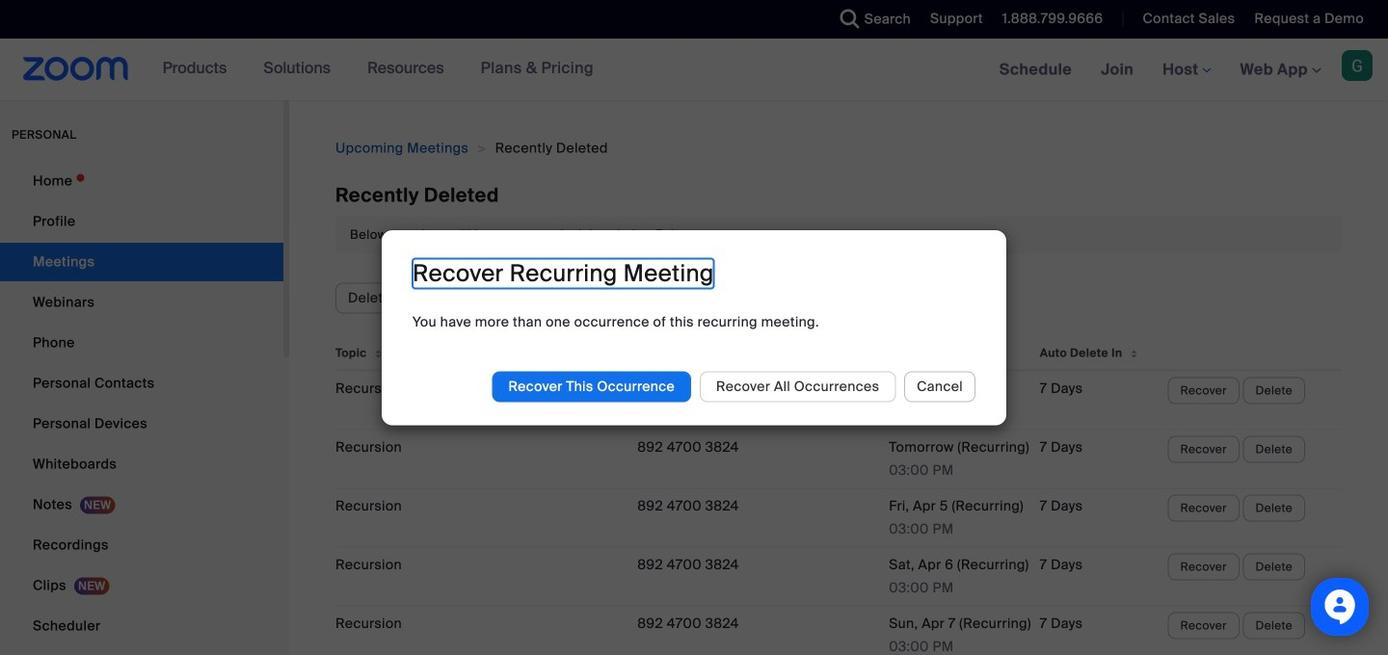 Task type: locate. For each thing, give the bounding box(es) containing it.
none button inside main content main content
[[335, 283, 424, 314]]

banner
[[0, 39, 1388, 102]]

personal menu menu
[[0, 162, 283, 656]]

None button
[[335, 283, 424, 314]]



Task type: describe. For each thing, give the bounding box(es) containing it.
meetings navigation
[[985, 39, 1388, 102]]

product information navigation
[[148, 39, 608, 100]]

main content main content
[[289, 100, 1388, 656]]



Task type: vqa. For each thing, say whether or not it's contained in the screenshot.
third heading from right
no



